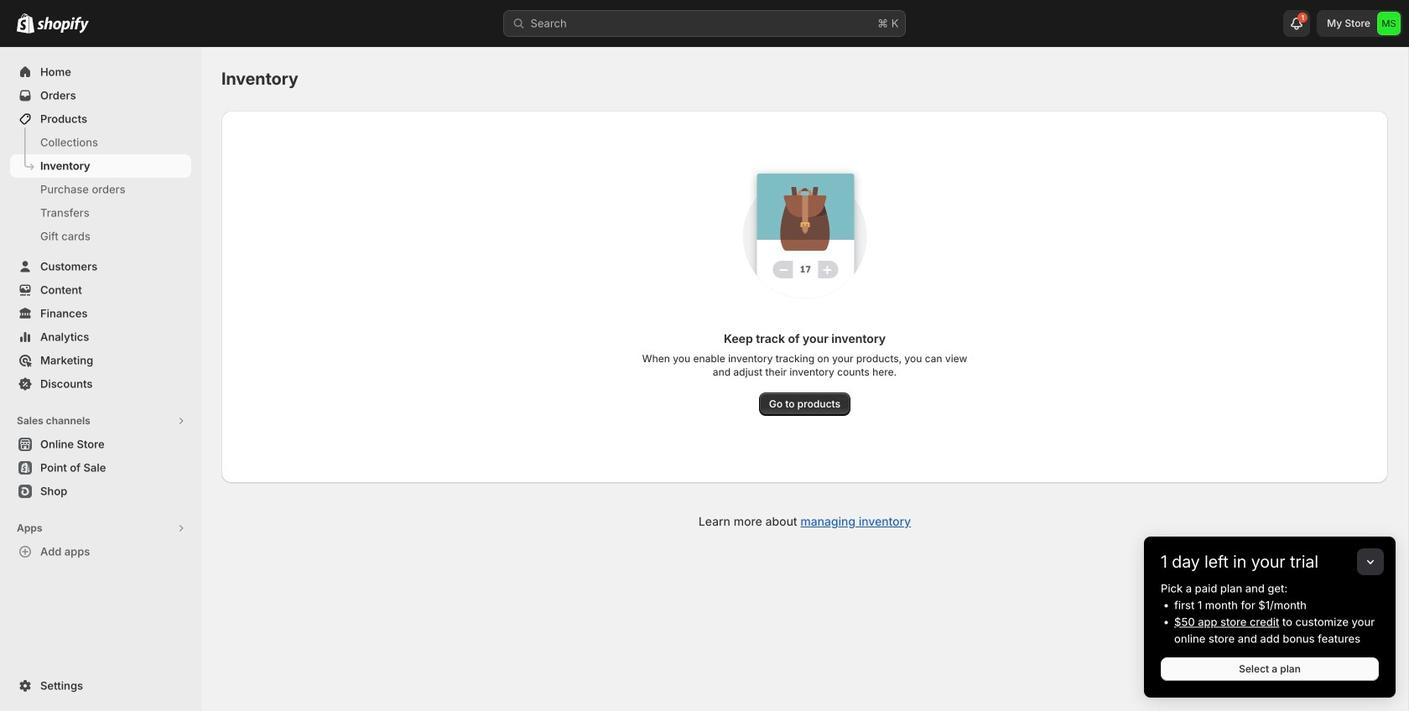 Task type: describe. For each thing, give the bounding box(es) containing it.
my store image
[[1377, 12, 1401, 35]]



Task type: vqa. For each thing, say whether or not it's contained in the screenshot.
Shopify image
yes



Task type: locate. For each thing, give the bounding box(es) containing it.
shopify image
[[17, 13, 34, 33]]

shopify image
[[37, 17, 89, 33]]



